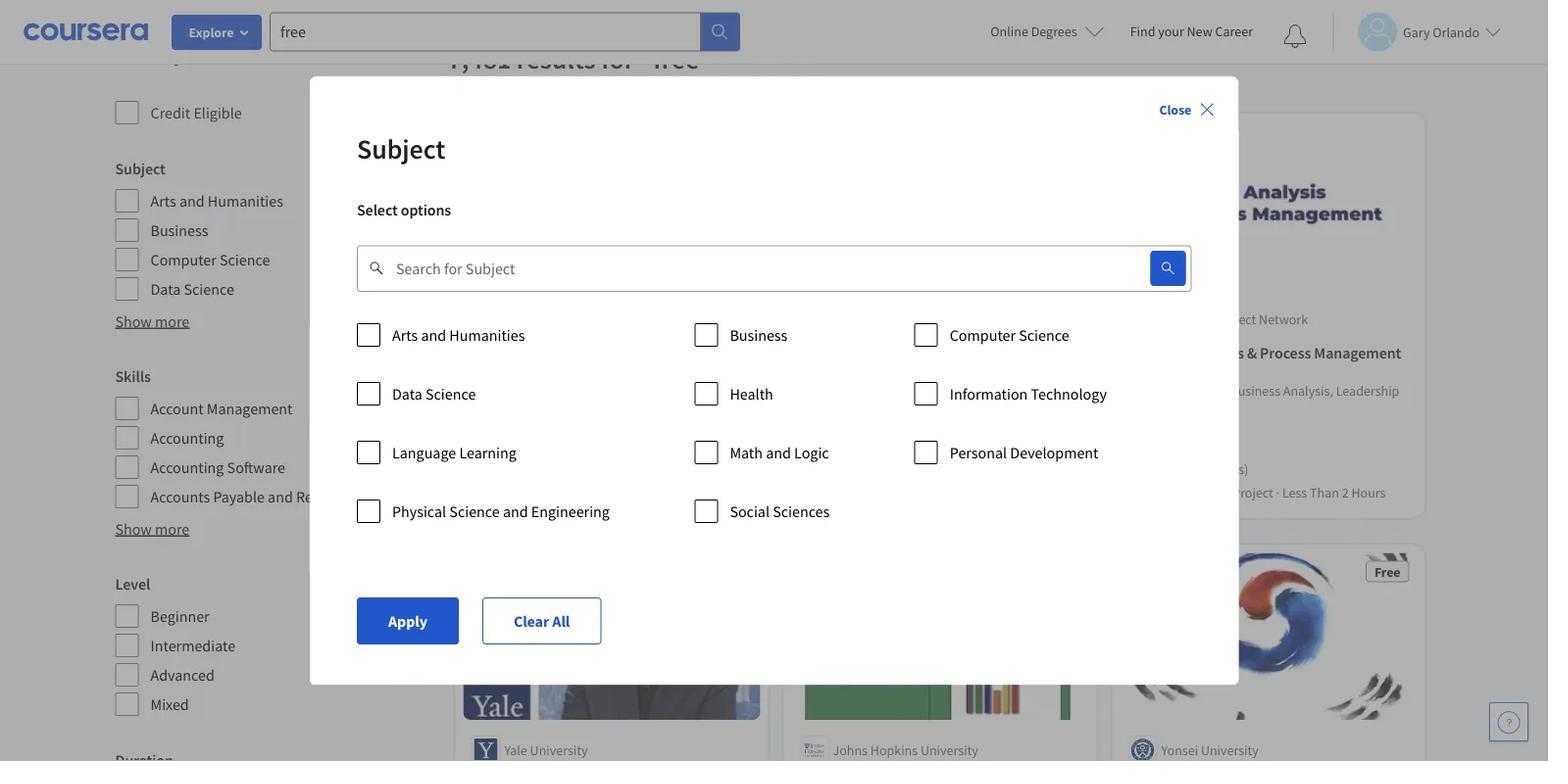 Task type: describe. For each thing, give the bounding box(es) containing it.
thinking,
[[975, 421, 1029, 439]]

show for accounts
[[115, 520, 152, 539]]

math and logic
[[730, 443, 829, 463]]

filter by
[[115, 43, 183, 67]]

1 less from the left
[[648, 484, 673, 501]]

management inside data analysis, microsoft excel, leadership and management
[[562, 401, 637, 419]]

,
[[874, 460, 878, 478]]

results
[[516, 42, 596, 76]]

management inside business analysis, leadership and management
[[1153, 401, 1228, 419]]

analysis
[[1190, 344, 1244, 363]]

critical
[[932, 421, 973, 439]]

humanities inside subject group
[[208, 191, 283, 211]]

information technology
[[950, 384, 1107, 404]]

(26k
[[842, 460, 866, 478]]

show more for accounts payable and receivable
[[115, 520, 190, 539]]

finance,
[[902, 382, 950, 400]]

find
[[1130, 23, 1156, 40]]

information
[[950, 384, 1028, 404]]

filter
[[115, 43, 159, 67]]

and left introduction
[[421, 325, 446, 345]]

innovation,
[[847, 441, 913, 458]]

select
[[357, 200, 398, 219]]

2 management, from the left
[[908, 401, 986, 419]]

clear
[[514, 612, 549, 631]]

accounting for accounting software
[[151, 458, 224, 478]]

find your new career link
[[1120, 20, 1263, 44]]

arts and humanities inside subject group
[[151, 191, 283, 211]]

show for data
[[115, 312, 152, 331]]

3 · from the left
[[1183, 484, 1186, 501]]

accounts payable and receivable
[[151, 487, 367, 507]]

computer science inside subject group
[[151, 250, 270, 270]]

2 · from the left
[[642, 484, 645, 501]]

mixed
[[151, 695, 189, 715]]

all
[[552, 612, 570, 631]]

engineering
[[531, 502, 610, 521]]

language
[[392, 443, 456, 463]]

hours inside (2.3k reviews) beginner · guided project · less than 2 hours
[[1352, 484, 1386, 501]]

Search by keyword search field
[[396, 245, 1103, 292]]

regulations
[[915, 441, 983, 458]]

advanced
[[151, 666, 215, 685]]

4.8 (26k reviews)
[[819, 460, 917, 478]]

network
[[1259, 310, 1308, 328]]

coursera
[[1161, 310, 1213, 328]]

computer inside select subject options element
[[950, 325, 1016, 345]]

sciences
[[773, 502, 830, 521]]

data inside subject group
[[151, 279, 181, 299]]

eligible
[[194, 103, 242, 123]]

intermediate for intermediate · guided project · less than 2 hours
[[471, 484, 545, 501]]

making,
[[800, 441, 845, 458]]

physical science and engineering
[[392, 502, 610, 521]]

credit eligible
[[151, 103, 242, 123]]

data inside select subject options element
[[392, 384, 422, 404]]

personal development
[[950, 443, 1099, 463]]

business analysis & process management link
[[1128, 342, 1410, 365]]

you'll
[[506, 382, 539, 400]]

economics,
[[864, 421, 929, 439]]

introduction to microsoft excel
[[471, 344, 674, 363]]

math
[[730, 443, 763, 463]]

skills you'll gain
[[471, 382, 567, 400]]

to
[[558, 344, 572, 363]]

microsoft for to
[[575, 344, 637, 363]]

excel,
[[711, 382, 743, 400]]

logic
[[794, 443, 829, 463]]

leadership inside business analysis, leadership and management
[[1336, 382, 1400, 400]]

behavioral
[[800, 421, 861, 439]]

software
[[227, 458, 285, 478]]

language learning
[[392, 443, 516, 463]]

more for data
[[155, 312, 190, 331]]

&
[[1247, 344, 1257, 363]]

account
[[151, 399, 204, 419]]

yonsei
[[1161, 742, 1198, 760]]

and right math
[[766, 443, 791, 463]]

subject dialog
[[310, 76, 1239, 692]]

yonsei university
[[1161, 742, 1259, 760]]

2 inside (2.3k reviews) beginner · guided project · less than 2 hours
[[1342, 484, 1349, 501]]

financial markets
[[800, 344, 916, 363]]

level
[[115, 575, 150, 594]]

1 · from the left
[[548, 484, 552, 501]]

johns hopkins university
[[833, 742, 978, 760]]

business analysis, leadership and management
[[1128, 382, 1400, 419]]

free
[[1375, 563, 1401, 581]]

4.6 (3.7k reviews)
[[491, 460, 592, 478]]

coursera project network
[[1161, 310, 1308, 328]]

close
[[1159, 101, 1192, 118]]

reviews) inside (2.3k reviews) beginner · guided project · less than 2 hours
[[1201, 460, 1249, 478]]

leadership inside data analysis, microsoft excel, leadership and management
[[471, 401, 535, 419]]

project inside (2.3k reviews) beginner · guided project · less than 2 hours
[[1233, 484, 1274, 501]]

new
[[1187, 23, 1213, 40]]

select subject options element
[[357, 315, 1192, 551]]

1 2 from the left
[[708, 484, 715, 501]]

process
[[1260, 344, 1311, 363]]

excel
[[640, 344, 674, 363]]

data science inside select subject options element
[[392, 384, 476, 404]]

(2.3k
[[1170, 460, 1198, 478]]

coursera image
[[24, 16, 148, 47]]

(2.3k reviews) beginner · guided project · less than 2 hours
[[1128, 460, 1386, 501]]

markets
[[863, 344, 916, 363]]

management inside skills group
[[207, 399, 293, 419]]

business inside subject group
[[151, 221, 208, 240]]

payable
[[213, 487, 265, 507]]

apply button
[[357, 598, 459, 645]]

project up engineering
[[598, 484, 639, 501]]

arts inside subject group
[[151, 191, 176, 211]]

financial markets link
[[800, 342, 1081, 365]]

and inside data analysis, microsoft excel, leadership and management
[[537, 401, 559, 419]]

johns
[[833, 742, 868, 760]]

1 than from the left
[[676, 484, 705, 501]]

risk
[[881, 401, 905, 419]]

your
[[1158, 23, 1184, 40]]

accounting for accounting
[[151, 429, 224, 448]]

clear all button
[[482, 598, 601, 645]]

financial
[[800, 344, 860, 363]]



Task type: locate. For each thing, give the bounding box(es) containing it.
data science
[[151, 279, 234, 299], [392, 384, 476, 404]]

show more button for accounts
[[115, 518, 190, 541]]

accounting down account
[[151, 429, 224, 448]]

show more
[[115, 312, 190, 331], [115, 520, 190, 539]]

more down accounts
[[155, 520, 190, 539]]

0 vertical spatial more
[[155, 312, 190, 331]]

1 horizontal spatial guided
[[1189, 484, 1230, 501]]

skills up account
[[115, 367, 151, 386]]

show up level
[[115, 520, 152, 539]]

management,
[[800, 401, 878, 419], [908, 401, 986, 419]]

skills for skills
[[115, 367, 151, 386]]

1 vertical spatial show
[[115, 520, 152, 539]]

2 less from the left
[[1282, 484, 1307, 501]]

1 horizontal spatial analysis,
[[1283, 382, 1333, 400]]

reviews) right '(3.7k'
[[544, 460, 592, 478]]

2 accounting from the top
[[151, 458, 224, 478]]

1 horizontal spatial computer
[[950, 325, 1016, 345]]

social
[[730, 502, 770, 521]]

0 vertical spatial accounting
[[151, 429, 224, 448]]

1 vertical spatial more
[[155, 520, 190, 539]]

and inside business analysis, leadership and management
[[1128, 401, 1150, 419]]

·
[[548, 484, 552, 501], [642, 484, 645, 501], [1183, 484, 1186, 501], [1276, 484, 1280, 501]]

analysis, inside business analysis, leadership and management
[[1283, 382, 1333, 400]]

4.6
[[491, 460, 509, 478]]

business inside business analysis, leadership and management
[[1230, 382, 1281, 400]]

2 horizontal spatial reviews)
[[1201, 460, 1249, 478]]

1 show from the top
[[115, 312, 152, 331]]

and down regulations
[[946, 460, 969, 478]]

1 horizontal spatial computer science
[[950, 325, 1069, 345]]

learning
[[459, 443, 516, 463]]

gain
[[541, 382, 567, 400]]

beginner inside level group
[[151, 607, 210, 627]]

project up &
[[1216, 310, 1256, 328]]

0 vertical spatial humanities
[[208, 191, 283, 211]]

0 horizontal spatial beginner
[[151, 607, 210, 627]]

0 horizontal spatial guided
[[554, 484, 596, 501]]

search image
[[1160, 261, 1176, 276]]

data
[[151, 279, 181, 299], [573, 382, 600, 400], [392, 384, 422, 404]]

leadership inside finance, investment management, risk management, banking, behavioral economics, critical thinking, decision making, innovation, regulations and compliance, , leadership and management
[[880, 460, 944, 478]]

0 vertical spatial microsoft
[[575, 344, 637, 363]]

career
[[1215, 23, 1253, 40]]

show more button down accounts
[[115, 518, 190, 541]]

show more button up account
[[115, 310, 190, 333]]

and down '(3.7k'
[[503, 502, 528, 521]]

and down gain
[[537, 401, 559, 419]]

1 accounting from the top
[[151, 429, 224, 448]]

analysis,
[[602, 382, 652, 400], [1283, 382, 1333, 400]]

management right process
[[1314, 344, 1401, 363]]

0 horizontal spatial data
[[151, 279, 181, 299]]

1 horizontal spatial data
[[392, 384, 422, 404]]

1 horizontal spatial less
[[1282, 484, 1307, 501]]

1 vertical spatial intermediate
[[151, 636, 235, 656]]

1 horizontal spatial management,
[[908, 401, 986, 419]]

arts and humanities down eligible
[[151, 191, 283, 211]]

arts inside select subject options element
[[392, 325, 418, 345]]

data inside data analysis, microsoft excel, leadership and management
[[573, 382, 600, 400]]

0 vertical spatial computer science
[[151, 250, 270, 270]]

2 2 from the left
[[1342, 484, 1349, 501]]

intermediate for intermediate
[[151, 636, 235, 656]]

social sciences
[[730, 502, 830, 521]]

arts and humanities
[[151, 191, 283, 211], [392, 325, 525, 345]]

analysis, for leadership
[[1283, 382, 1333, 400]]

by
[[163, 43, 183, 67]]

0 vertical spatial leadership
[[1336, 382, 1400, 400]]

4 · from the left
[[1276, 484, 1280, 501]]

show
[[115, 312, 152, 331], [115, 520, 152, 539]]

more for accounts
[[155, 520, 190, 539]]

intermediate up physical science and engineering
[[471, 484, 545, 501]]

0 vertical spatial yale
[[833, 310, 856, 328]]

management, up critical
[[908, 401, 986, 419]]

0 vertical spatial data science
[[151, 279, 234, 299]]

1 reviews) from the left
[[544, 460, 592, 478]]

receivable
[[296, 487, 367, 507]]

introduction
[[471, 344, 555, 363]]

show more for data science
[[115, 312, 190, 331]]

data analysis, microsoft excel, leadership and management
[[471, 382, 743, 419]]

show more up account
[[115, 312, 190, 331]]

account management
[[151, 399, 293, 419]]

data science inside subject group
[[151, 279, 234, 299]]

7,481 results for "free"
[[448, 42, 712, 76]]

decision
[[1032, 421, 1081, 439]]

management, up behavioral
[[800, 401, 878, 419]]

2 horizontal spatial data
[[573, 382, 600, 400]]

1 vertical spatial yale
[[504, 742, 527, 760]]

3 reviews) from the left
[[1201, 460, 1249, 478]]

and inside subject group
[[179, 191, 205, 211]]

1 vertical spatial accounting
[[151, 458, 224, 478]]

0 vertical spatial computer
[[151, 250, 217, 270]]

project down business analysis, leadership and management
[[1233, 484, 1274, 501]]

humanities up skills you'll gain on the bottom
[[449, 325, 525, 345]]

1 vertical spatial microsoft
[[655, 382, 708, 400]]

more
[[155, 312, 190, 331], [155, 520, 190, 539]]

0 horizontal spatial reviews)
[[544, 460, 592, 478]]

subject inside group
[[115, 159, 165, 178]]

hours up free
[[1352, 484, 1386, 501]]

1 horizontal spatial beginner
[[1128, 484, 1180, 501]]

0 horizontal spatial microsoft
[[575, 344, 637, 363]]

0 horizontal spatial data science
[[151, 279, 234, 299]]

0 horizontal spatial arts
[[151, 191, 176, 211]]

1 management, from the left
[[800, 401, 878, 419]]

microsoft down excel
[[655, 382, 708, 400]]

2 show more button from the top
[[115, 518, 190, 541]]

1 vertical spatial yale university
[[504, 742, 588, 760]]

management down gain
[[562, 401, 637, 419]]

1 vertical spatial show more button
[[115, 518, 190, 541]]

skills group
[[115, 365, 436, 510]]

health
[[730, 384, 773, 404]]

guided inside (2.3k reviews) beginner · guided project · less than 2 hours
[[1189, 484, 1230, 501]]

computer science
[[151, 250, 270, 270], [950, 325, 1069, 345]]

"free"
[[640, 42, 712, 76]]

0 horizontal spatial than
[[676, 484, 705, 501]]

1 horizontal spatial yale university
[[833, 310, 916, 328]]

microsoft
[[575, 344, 637, 363], [655, 382, 708, 400]]

1 vertical spatial arts and humanities
[[392, 325, 525, 345]]

analysis, inside data analysis, microsoft excel, leadership and management
[[602, 382, 652, 400]]

1 horizontal spatial data science
[[392, 384, 476, 404]]

2 show from the top
[[115, 520, 152, 539]]

0 horizontal spatial subject
[[115, 159, 165, 178]]

accounts
[[151, 487, 210, 507]]

0 horizontal spatial computer science
[[151, 250, 270, 270]]

1 horizontal spatial intermediate
[[471, 484, 545, 501]]

0 vertical spatial arts and humanities
[[151, 191, 283, 211]]

business inside select subject options element
[[730, 325, 787, 345]]

show more button
[[115, 310, 190, 333], [115, 518, 190, 541]]

0 horizontal spatial yale university
[[504, 742, 588, 760]]

0 vertical spatial show
[[115, 312, 152, 331]]

show up account
[[115, 312, 152, 331]]

for
[[601, 42, 634, 76]]

0 horizontal spatial management,
[[800, 401, 878, 419]]

find your new career
[[1130, 23, 1253, 40]]

intermediate inside level group
[[151, 636, 235, 656]]

1 horizontal spatial reviews)
[[869, 460, 917, 478]]

intermediate up the advanced
[[151, 636, 235, 656]]

humanities inside select subject options element
[[449, 325, 525, 345]]

beginner inside (2.3k reviews) beginner · guided project · less than 2 hours
[[1128, 484, 1180, 501]]

2 reviews) from the left
[[869, 460, 917, 478]]

1 horizontal spatial skills
[[471, 382, 503, 400]]

management up software
[[207, 399, 293, 419]]

1 hours from the left
[[717, 484, 752, 501]]

level group
[[115, 573, 436, 718]]

(3.7k
[[513, 460, 541, 478]]

1 horizontal spatial yale
[[833, 310, 856, 328]]

management down thinking,
[[971, 460, 1046, 478]]

finance, investment management, risk management, banking, behavioral economics, critical thinking, decision making, innovation, regulations and compliance, , leadership and management
[[800, 382, 1081, 478]]

personal
[[950, 443, 1007, 463]]

technology
[[1031, 384, 1107, 404]]

close button
[[1152, 92, 1223, 127]]

skills for skills you'll gain
[[471, 382, 503, 400]]

0 horizontal spatial hours
[[717, 484, 752, 501]]

skills
[[115, 367, 151, 386], [471, 382, 503, 400]]

1 vertical spatial beginner
[[151, 607, 210, 627]]

2 analysis, from the left
[[1283, 382, 1333, 400]]

select options
[[357, 200, 451, 219]]

show notifications image
[[1284, 25, 1307, 48]]

0 vertical spatial show more
[[115, 312, 190, 331]]

analysis, down process
[[1283, 382, 1333, 400]]

0 horizontal spatial arts and humanities
[[151, 191, 283, 211]]

subject group
[[115, 157, 436, 302]]

and
[[179, 191, 205, 211], [421, 325, 446, 345], [537, 401, 559, 419], [1128, 401, 1150, 419], [986, 441, 1008, 458], [766, 443, 791, 463], [946, 460, 969, 478], [268, 487, 293, 507], [503, 502, 528, 521]]

0 horizontal spatial yale
[[504, 742, 527, 760]]

skills left 'you'll'
[[471, 382, 503, 400]]

2 vertical spatial leadership
[[880, 460, 944, 478]]

subject inside dialog
[[357, 132, 445, 166]]

subject up select options
[[357, 132, 445, 166]]

compliance,
[[800, 460, 871, 478]]

clear all
[[514, 612, 570, 631]]

1 vertical spatial computer
[[950, 325, 1016, 345]]

humanities down eligible
[[208, 191, 283, 211]]

0 horizontal spatial analysis,
[[602, 382, 652, 400]]

1 vertical spatial show more
[[115, 520, 190, 539]]

4.8
[[819, 460, 838, 478]]

and down credit eligible
[[179, 191, 205, 211]]

1 more from the top
[[155, 312, 190, 331]]

less
[[648, 484, 673, 501], [1282, 484, 1307, 501]]

more up account
[[155, 312, 190, 331]]

0 horizontal spatial computer
[[151, 250, 217, 270]]

management up (2.3k at the right
[[1153, 401, 1228, 419]]

1 horizontal spatial 2
[[1342, 484, 1349, 501]]

0 horizontal spatial less
[[648, 484, 673, 501]]

accounting up accounts
[[151, 458, 224, 478]]

less inside (2.3k reviews) beginner · guided project · less than 2 hours
[[1282, 484, 1307, 501]]

1 vertical spatial leadership
[[471, 401, 535, 419]]

0 horizontal spatial 2
[[708, 484, 715, 501]]

7,481
[[448, 42, 511, 76]]

microsoft inside introduction to microsoft excel link
[[575, 344, 637, 363]]

than inside (2.3k reviews) beginner · guided project · less than 2 hours
[[1310, 484, 1339, 501]]

options
[[401, 200, 451, 219]]

and down thinking,
[[986, 441, 1008, 458]]

credit
[[151, 103, 190, 123]]

reviews) right (2.3k at the right
[[1201, 460, 1249, 478]]

1 vertical spatial arts
[[392, 325, 418, 345]]

leadership
[[1336, 382, 1400, 400], [471, 401, 535, 419], [880, 460, 944, 478]]

yale university
[[833, 310, 916, 328], [504, 742, 588, 760]]

guided down (2.3k at the right
[[1189, 484, 1230, 501]]

guided up engineering
[[554, 484, 596, 501]]

physical
[[392, 502, 446, 521]]

1 analysis, from the left
[[602, 382, 652, 400]]

1 horizontal spatial humanities
[[449, 325, 525, 345]]

2 horizontal spatial leadership
[[1336, 382, 1400, 400]]

0 horizontal spatial skills
[[115, 367, 151, 386]]

analysis, down introduction to microsoft excel link
[[602, 382, 652, 400]]

0 horizontal spatial leadership
[[471, 401, 535, 419]]

arts and humanities up skills you'll gain on the bottom
[[392, 325, 525, 345]]

1 vertical spatial data science
[[392, 384, 476, 404]]

and inside skills group
[[268, 487, 293, 507]]

reviews) for (3.7k reviews)
[[544, 460, 592, 478]]

reviews) for (26k reviews)
[[869, 460, 917, 478]]

1 horizontal spatial hours
[[1352, 484, 1386, 501]]

2 guided from the left
[[1189, 484, 1230, 501]]

1 horizontal spatial microsoft
[[655, 382, 708, 400]]

science
[[220, 250, 270, 270], [184, 279, 234, 299], [1019, 325, 1069, 345], [425, 384, 476, 404], [449, 502, 500, 521]]

1 show more from the top
[[115, 312, 190, 331]]

arts and humanities inside select subject options element
[[392, 325, 525, 345]]

skills inside group
[[115, 367, 151, 386]]

and right technology
[[1128, 401, 1150, 419]]

hopkins
[[870, 742, 918, 760]]

business analysis & process management
[[1128, 344, 1401, 363]]

beginner up the advanced
[[151, 607, 210, 627]]

accounting software
[[151, 458, 285, 478]]

humanities
[[208, 191, 283, 211], [449, 325, 525, 345]]

None search field
[[270, 12, 740, 51]]

show more button for data
[[115, 310, 190, 333]]

hours up social
[[717, 484, 752, 501]]

2 hours from the left
[[1352, 484, 1386, 501]]

beginner down (2.3k at the right
[[1128, 484, 1180, 501]]

microsoft right to
[[575, 344, 637, 363]]

1 horizontal spatial leadership
[[880, 460, 944, 478]]

analysis, for microsoft
[[602, 382, 652, 400]]

microsoft inside data analysis, microsoft excel, leadership and management
[[655, 382, 708, 400]]

intermediate
[[471, 484, 545, 501], [151, 636, 235, 656]]

2 more from the top
[[155, 520, 190, 539]]

1 vertical spatial humanities
[[449, 325, 525, 345]]

show more down accounts
[[115, 520, 190, 539]]

microsoft for analysis,
[[655, 382, 708, 400]]

reviews) down innovation, on the right of page
[[869, 460, 917, 478]]

1 guided from the left
[[554, 484, 596, 501]]

than
[[676, 484, 705, 501], [1310, 484, 1339, 501]]

1 horizontal spatial arts
[[392, 325, 418, 345]]

1 horizontal spatial subject
[[357, 132, 445, 166]]

management inside business analysis & process management link
[[1314, 344, 1401, 363]]

2 than from the left
[[1310, 484, 1339, 501]]

0 horizontal spatial intermediate
[[151, 636, 235, 656]]

2 show more from the top
[[115, 520, 190, 539]]

introduction to microsoft excel link
[[471, 342, 753, 365]]

0 vertical spatial beginner
[[1128, 484, 1180, 501]]

and down software
[[268, 487, 293, 507]]

0 vertical spatial yale university
[[833, 310, 916, 328]]

management inside finance, investment management, risk management, banking, behavioral economics, critical thinking, decision making, innovation, regulations and compliance, , leadership and management
[[971, 460, 1046, 478]]

1 show more button from the top
[[115, 310, 190, 333]]

computer science inside select subject options element
[[950, 325, 1069, 345]]

help center image
[[1497, 711, 1521, 734]]

university
[[859, 310, 916, 328], [530, 742, 588, 760], [921, 742, 978, 760], [1201, 742, 1259, 760]]

1 vertical spatial computer science
[[950, 325, 1069, 345]]

accounting
[[151, 429, 224, 448], [151, 458, 224, 478]]

intermediate · guided project · less than 2 hours
[[471, 484, 752, 501]]

0 vertical spatial show more button
[[115, 310, 190, 333]]

apply
[[388, 612, 427, 631]]

0 vertical spatial arts
[[151, 191, 176, 211]]

subject down credit
[[115, 159, 165, 178]]

0 horizontal spatial humanities
[[208, 191, 283, 211]]

1 horizontal spatial arts and humanities
[[392, 325, 525, 345]]

arts
[[151, 191, 176, 211], [392, 325, 418, 345]]

computer
[[151, 250, 217, 270], [950, 325, 1016, 345]]

computer inside subject group
[[151, 250, 217, 270]]

1 horizontal spatial than
[[1310, 484, 1339, 501]]

0 vertical spatial intermediate
[[471, 484, 545, 501]]



Task type: vqa. For each thing, say whether or not it's contained in the screenshot.
(26k
yes



